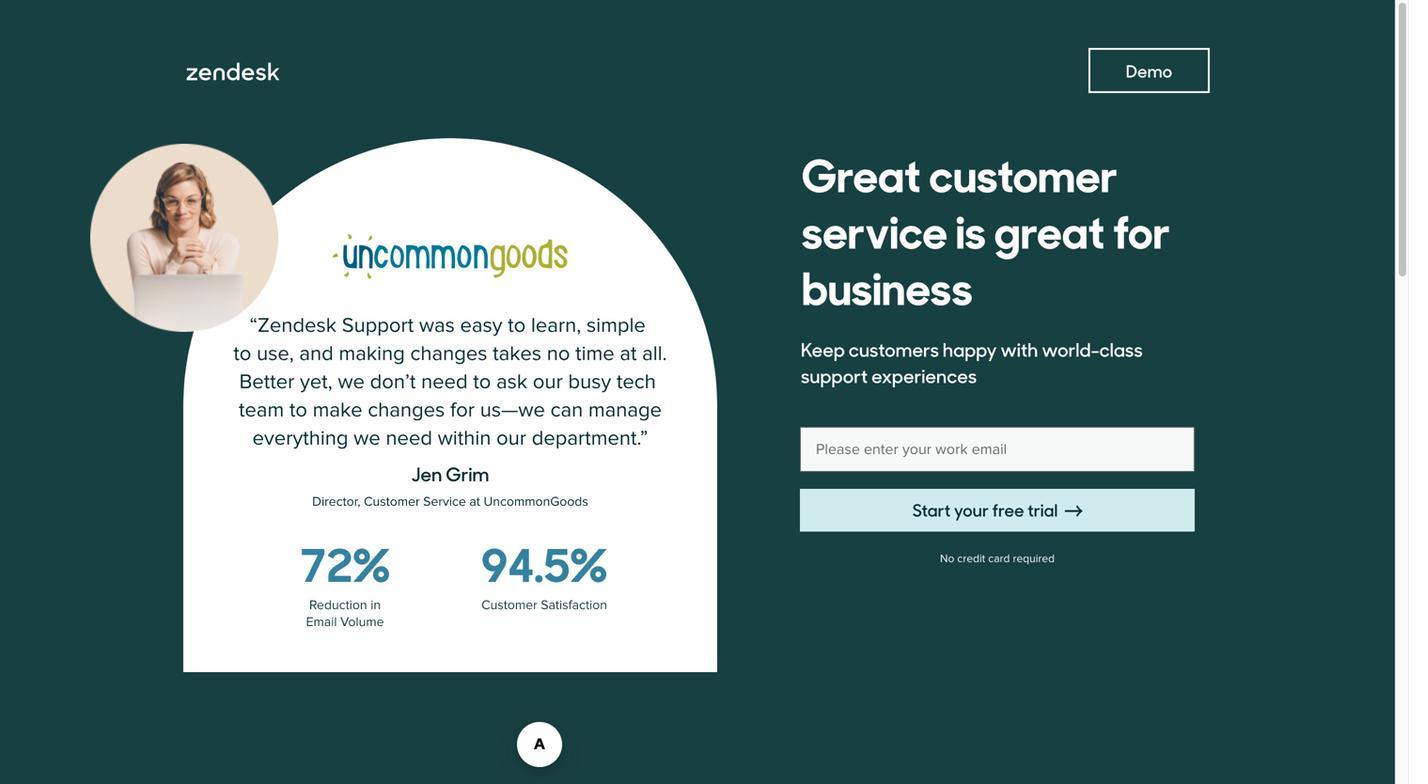 Task type: describe. For each thing, give the bounding box(es) containing it.
demo
[[1126, 58, 1173, 82]]

world-
[[1042, 336, 1100, 362]]

keep
[[801, 336, 845, 362]]

Please enter your work email email field
[[800, 427, 1195, 472]]

your
[[954, 497, 989, 521]]

required
[[1013, 552, 1055, 566]]

demo link
[[1089, 48, 1210, 93]]

great customer service is great
[[802, 139, 1118, 261]]

for
[[1113, 196, 1171, 261]]

with
[[1001, 336, 1039, 362]]

start
[[913, 497, 951, 521]]

no
[[940, 552, 955, 566]]

business
[[802, 252, 973, 318]]

is
[[956, 196, 986, 261]]



Task type: vqa. For each thing, say whether or not it's contained in the screenshot.
demo
yes



Task type: locate. For each thing, give the bounding box(es) containing it.
start your free trial
[[913, 497, 1058, 521]]

for business
[[802, 196, 1171, 318]]

class
[[1100, 336, 1143, 362]]

customers
[[849, 336, 939, 362]]

trial
[[1028, 497, 1058, 521]]

start your free trial button
[[800, 489, 1195, 532]]

experiences
[[872, 362, 977, 388]]

customer
[[930, 139, 1118, 205]]

great
[[995, 196, 1105, 261]]

service
[[802, 196, 948, 261]]

no credit card required
[[940, 552, 1055, 566]]

support
[[801, 362, 868, 388]]

free
[[993, 497, 1025, 521]]

card
[[989, 552, 1010, 566]]

great
[[802, 139, 921, 205]]

happy
[[943, 336, 997, 362]]

keep customers happy with world-class support experiences
[[801, 336, 1143, 388]]

zendesk wordmark logo white image
[[186, 62, 280, 82]]

credit
[[958, 552, 986, 566]]



